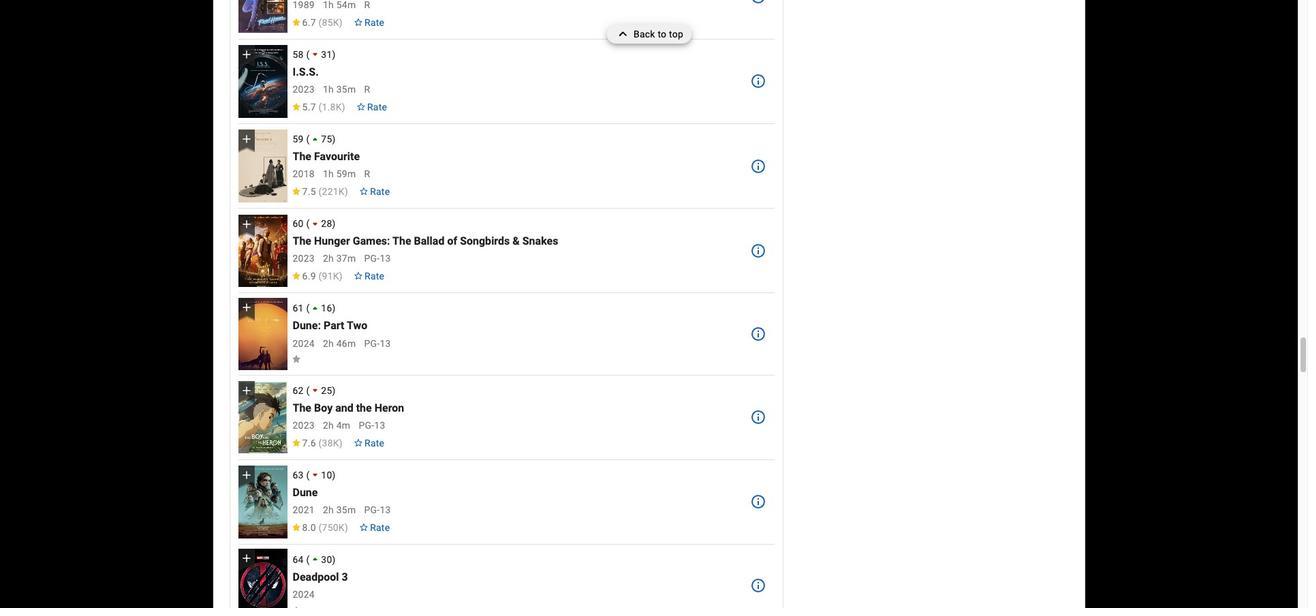 Task type: vqa. For each thing, say whether or not it's contained in the screenshot.
first arrow drop up icon from the bottom
yes



Task type: describe. For each thing, give the bounding box(es) containing it.
rate button for the favourite
[[354, 179, 396, 204]]

pg-13 for two
[[364, 338, 391, 349]]

star border inline image for the boy and the heron
[[354, 439, 363, 446]]

ranking 64 element
[[293, 553, 742, 567]]

28
[[321, 218, 332, 229]]

add image for the
[[240, 133, 253, 146]]

( for 59
[[306, 134, 310, 145]]

6.9 ( 91k )
[[302, 271, 343, 282]]

30
[[321, 554, 332, 565]]

moved down 31 in ranking element
[[308, 47, 332, 62]]

61
[[293, 303, 304, 314]]

ranking 62 element
[[293, 383, 742, 398]]

( for 61
[[306, 303, 310, 314]]

moved down 28 in ranking element
[[308, 217, 332, 231]]

dune:
[[293, 319, 321, 332]]

ranking 58 element
[[293, 47, 742, 62]]

deadpool
[[293, 571, 339, 584]]

2h 37m
[[323, 253, 356, 264]]

) down the 2h 35m
[[345, 522, 348, 533]]

to
[[658, 29, 667, 40]]

add image for dune:
[[240, 300, 253, 314]]

35m for i.s.s.
[[337, 84, 356, 95]]

moved down 25 in ranking element
[[308, 383, 332, 398]]

ryan reynolds and hugh jackman in deadpool 3 (2024) image
[[238, 549, 287, 608]]

see more information about the boy and the heron image
[[750, 409, 767, 426]]

rate button right 85k at the top left of page
[[348, 10, 390, 35]]

5.7 ( 1.8k )
[[302, 102, 346, 113]]

arrow drop down image for dune
[[308, 468, 323, 482]]

this title is currently not ratable image for deadpool 3
[[291, 607, 301, 608]]

group for dune: part two
[[238, 298, 287, 370]]

javier bardem, josh brolin, rebecca ferguson, jason momoa, sharon duncan-brewster, oscar isaac, timothée chalamet, and zendaya in dune (2021) image
[[238, 466, 287, 538]]

back to top button
[[607, 25, 692, 44]]

13 for and
[[375, 420, 386, 431]]

rate button for dune
[[354, 515, 396, 540]]

rate for i.s.s.
[[367, 102, 387, 113]]

13 for games:
[[380, 253, 391, 264]]

the for the hunger games: the ballad of songbirds & snakes
[[293, 235, 312, 248]]

star inline image for i.s.s.
[[291, 103, 301, 110]]

2h for boy
[[323, 420, 334, 431]]

imdb rating: 7.6 element
[[291, 438, 343, 448]]

2023 for i.s.s.
[[293, 84, 315, 95]]

59m
[[337, 169, 356, 179]]

750k
[[322, 522, 345, 533]]

top
[[670, 29, 684, 40]]

( for 62
[[306, 385, 310, 396]]

the hunger games: the ballad of songbirds & snakes link
[[293, 235, 559, 248]]

59
[[293, 134, 304, 145]]

ranking 59 element
[[293, 132, 742, 146]]

ballad
[[414, 235, 445, 248]]

the favourite link
[[293, 150, 360, 163]]

) down 1h 35m
[[342, 102, 346, 113]]

4 2h from the top
[[323, 504, 334, 515]]

star border inline image for i.s.s.
[[356, 103, 366, 110]]

hunger
[[314, 235, 350, 248]]

rachel weisz, emma stone, and olivia colman in the favourite (2018) image
[[238, 130, 287, 202]]

dune: part two link
[[293, 319, 368, 332]]

the left the ballad on the top
[[393, 235, 411, 248]]

pg-13 right the 2h 35m
[[364, 504, 391, 515]]

2023 for the boy and the heron
[[293, 420, 315, 431]]

group for the boy and the heron
[[238, 381, 287, 454]]

) down the 2h 37m
[[339, 271, 343, 282]]

imdb rating: 6.7 element
[[291, 17, 343, 28]]

dune
[[293, 486, 318, 499]]

arrow drop up image for dune: part two
[[308, 301, 323, 316]]

64 (
[[293, 554, 310, 565]]

arrow drop down image for the boy and the heron
[[308, 383, 323, 398]]

62
[[293, 385, 304, 396]]

back
[[634, 29, 656, 40]]

2h 35m
[[323, 504, 356, 515]]

and
[[336, 401, 354, 414]]

62 (
[[293, 385, 310, 396]]

snakes
[[523, 235, 559, 248]]

60
[[293, 218, 304, 229]]

pg- right the 2h 35m
[[364, 504, 380, 515]]

heron
[[375, 401, 404, 414]]

see more information about dune image
[[750, 494, 767, 510]]

imdb rating: 7.5 element
[[291, 186, 348, 197]]

add image for the boy and the heron
[[240, 384, 253, 397]]

the for the boy and the heron
[[293, 401, 312, 414]]

2018
[[293, 169, 315, 179]]

rate for dune
[[370, 522, 390, 533]]

moved up 30 in ranking element
[[308, 553, 332, 567]]

2h 46m
[[323, 338, 356, 349]]

rate for the favourite
[[370, 186, 390, 197]]

arrow drop up image for deadpool 3
[[308, 553, 323, 567]]

add image for i.s.s.
[[240, 48, 253, 61]]

favourite
[[314, 150, 360, 163]]

( for 5.7
[[319, 102, 322, 113]]

imdb rating: 6.9 element
[[291, 271, 343, 282]]

star inline image for the boy and the heron
[[291, 439, 301, 446]]

221k
[[322, 186, 345, 197]]

7.5 ( 221k )
[[302, 186, 348, 197]]

1.8k
[[322, 102, 342, 113]]

&
[[513, 235, 520, 248]]

) inside the ranking 61 element
[[332, 303, 336, 314]]

see more information about i.s.s. image
[[750, 73, 767, 90]]

star inline image for the hunger games: the ballad of songbirds & snakes
[[291, 272, 301, 280]]

moved down 10 in ranking element
[[308, 468, 332, 482]]

13 right the 2h 35m
[[380, 504, 391, 515]]

pg-13 for games:
[[364, 253, 391, 264]]

2023 for the hunger games: the ballad of songbirds & snakes
[[293, 253, 315, 264]]

pg- for and
[[359, 420, 375, 431]]

( for 6.7
[[319, 17, 322, 28]]

imdb rating: 5.7 element
[[291, 102, 346, 113]]

64
[[293, 554, 304, 565]]

) inside the ranking 59 element
[[332, 134, 336, 145]]

) inside ranking 64 element
[[332, 554, 336, 565]]

pg- for games:
[[364, 253, 380, 264]]

pg-13 for and
[[359, 420, 386, 431]]

ranking 63 element
[[293, 468, 742, 482]]

star inline image inside imdb rating: 6.7 element
[[291, 18, 301, 26]]

91k
[[322, 271, 339, 282]]

star border inline image for dune
[[359, 523, 369, 531]]

) right 6.7
[[339, 17, 343, 28]]

games:
[[353, 235, 390, 248]]

) down "59m"
[[345, 186, 348, 197]]

group for dune
[[238, 466, 287, 538]]

the boy and the heron
[[293, 401, 404, 414]]

see more information about the favourite image
[[750, 158, 767, 174]]

rate button for i.s.s.
[[351, 95, 393, 119]]

dune link
[[293, 486, 318, 499]]

3
[[342, 571, 348, 584]]

expand less image
[[615, 25, 634, 44]]



Task type: locate. For each thing, give the bounding box(es) containing it.
star inline image left 6.9
[[291, 272, 301, 280]]

58
[[293, 49, 304, 60]]

( right 6.7
[[319, 17, 322, 28]]

0 vertical spatial arrow drop down image
[[308, 47, 323, 62]]

( inside ranking 62 element
[[306, 385, 310, 396]]

35m
[[337, 84, 356, 95], [337, 504, 356, 515]]

(
[[319, 17, 322, 28], [306, 49, 310, 60], [319, 102, 322, 113], [306, 134, 310, 145], [319, 186, 322, 197], [306, 218, 310, 229], [319, 271, 322, 282], [306, 303, 310, 314], [306, 385, 310, 396], [319, 438, 322, 448], [306, 470, 310, 481], [319, 522, 322, 533], [306, 554, 310, 565]]

1 35m from the top
[[337, 84, 356, 95]]

7.6
[[302, 438, 316, 448]]

2h 4m
[[323, 420, 351, 431]]

rate down games:
[[365, 271, 385, 282]]

the
[[356, 401, 372, 414]]

0 vertical spatial star inline image
[[291, 103, 301, 110]]

rate right 85k at the top left of page
[[365, 17, 385, 28]]

1 vertical spatial 2023
[[293, 253, 315, 264]]

i.s.s. link
[[293, 65, 319, 78]]

( right 63
[[306, 470, 310, 481]]

0 vertical spatial r
[[364, 84, 370, 95]]

add image left 64
[[240, 552, 253, 565]]

group left 64
[[238, 549, 287, 608]]

i.s.s.
[[293, 65, 319, 78]]

2h for hunger
[[323, 253, 334, 264]]

2024 down deadpool
[[293, 589, 315, 600]]

63
[[293, 470, 304, 481]]

1 2023 from the top
[[293, 84, 315, 95]]

rate
[[365, 17, 385, 28], [367, 102, 387, 113], [370, 186, 390, 197], [365, 271, 385, 282], [365, 438, 385, 448], [370, 522, 390, 533]]

two
[[347, 319, 368, 332]]

add image
[[240, 48, 253, 61], [240, 217, 253, 231], [240, 384, 253, 397], [240, 468, 253, 482]]

0 vertical spatial arrow drop down image
[[308, 217, 323, 231]]

) inside ranking 58 element
[[332, 49, 336, 60]]

1h 59m
[[323, 169, 356, 179]]

0 vertical spatial star border inline image
[[354, 18, 363, 26]]

1 2024 from the top
[[293, 338, 315, 349]]

25
[[321, 385, 332, 396]]

4 add image from the top
[[240, 468, 253, 482]]

this title is currently not ratable image down deadpool 3 2024
[[291, 607, 301, 608]]

0 vertical spatial 2023
[[293, 84, 315, 95]]

( inside the ranking 59 element
[[306, 134, 310, 145]]

( right 7.5
[[319, 186, 322, 197]]

2 add image from the top
[[240, 300, 253, 314]]

2023 up "7.6"
[[293, 420, 315, 431]]

( right "7.6"
[[319, 438, 322, 448]]

deadpool 3 2024
[[293, 571, 348, 600]]

see more information about deadpool 3 image
[[750, 577, 767, 594]]

pg- down games:
[[364, 253, 380, 264]]

star border inline image right 221k
[[359, 188, 369, 195]]

0 vertical spatial this title is currently not ratable image
[[291, 355, 301, 363]]

rate right the 1.8k
[[367, 102, 387, 113]]

star border inline image
[[354, 18, 363, 26], [359, 188, 369, 195], [359, 523, 369, 531]]

) up favourite
[[332, 134, 336, 145]]

1 this title is currently not ratable image from the top
[[291, 355, 301, 363]]

r for i.s.s.
[[364, 84, 370, 95]]

star inline image left 8.0
[[291, 523, 301, 531]]

deadpool 3 link
[[293, 571, 348, 584]]

pg- for two
[[364, 338, 380, 349]]

star inline image left 6.7
[[291, 18, 301, 26]]

2023
[[293, 84, 315, 95], [293, 253, 315, 264], [293, 420, 315, 431]]

arrow drop down image right 58
[[308, 47, 323, 62]]

0 vertical spatial arrow drop up image
[[308, 301, 323, 316]]

star border inline image for the favourite
[[359, 188, 369, 195]]

6.7 ( 85k )
[[302, 17, 343, 28]]

this title is currently not ratable element up 62
[[291, 354, 305, 365]]

3 star inline image from the top
[[291, 272, 301, 280]]

2h left 37m
[[323, 253, 334, 264]]

arrow drop down image right 63
[[308, 468, 323, 482]]

songbirds
[[460, 235, 510, 248]]

13 right 46m
[[380, 338, 391, 349]]

2h left 4m
[[323, 420, 334, 431]]

) inside ranking 62 element
[[332, 385, 336, 396]]

1 2h from the top
[[323, 253, 334, 264]]

see more information about the hunger games: the ballad of songbirds & snakes image
[[750, 243, 767, 259]]

58 (
[[293, 49, 310, 60]]

2024 inside deadpool 3 2024
[[293, 589, 315, 600]]

( right 8.0
[[319, 522, 322, 533]]

2 arrow drop down image from the top
[[308, 468, 323, 482]]

( inside ranking 60 element
[[306, 218, 310, 229]]

2 r from the top
[[364, 169, 370, 179]]

35m up 750k on the bottom of the page
[[337, 504, 356, 515]]

7 group from the top
[[238, 549, 287, 608]]

( for 58
[[306, 49, 310, 60]]

ranking 60 element
[[293, 217, 742, 231]]

16
[[321, 303, 332, 314]]

1 group from the top
[[238, 45, 287, 118]]

add image
[[240, 133, 253, 146], [240, 300, 253, 314], [240, 552, 253, 565]]

2 2023 from the top
[[293, 253, 315, 264]]

pg-
[[364, 253, 380, 264], [364, 338, 380, 349], [359, 420, 375, 431], [364, 504, 380, 515]]

( for 7.6
[[319, 438, 322, 448]]

1 star inline image from the top
[[291, 18, 301, 26]]

rate button right the 1.8k
[[351, 95, 393, 119]]

( right 58
[[306, 49, 310, 60]]

arrow drop down image right 60 at the left top of the page
[[308, 217, 323, 231]]

37m
[[337, 253, 356, 264]]

timothée chalamet and zendaya in dune: part two (2024) image
[[238, 298, 287, 370]]

rate for the hunger games: the ballad of songbirds & snakes
[[365, 271, 385, 282]]

the for the favourite
[[293, 150, 312, 163]]

1 vertical spatial star inline image
[[291, 439, 301, 446]]

1h
[[323, 84, 334, 95], [323, 169, 334, 179]]

7.6 ( 38k )
[[302, 438, 343, 448]]

( right '59'
[[306, 134, 310, 145]]

63 (
[[293, 470, 310, 481]]

this title is currently not ratable element for dune: part two
[[291, 354, 305, 365]]

star inline image inside imdb rating: 7.5 element
[[291, 188, 301, 195]]

star border inline image right 38k
[[354, 439, 363, 446]]

2 vertical spatial 2023
[[293, 420, 315, 431]]

38k
[[322, 438, 339, 448]]

2 this title is currently not ratable element from the top
[[291, 606, 305, 608]]

2 star inline image from the top
[[291, 439, 301, 446]]

2h for part
[[323, 338, 334, 349]]

r right "59m"
[[364, 169, 370, 179]]

1 vertical spatial 2024
[[293, 589, 315, 600]]

0 vertical spatial 2024
[[293, 338, 315, 349]]

the down 62 (
[[293, 401, 312, 414]]

1 star inline image from the top
[[291, 103, 301, 110]]

85k
[[322, 17, 339, 28]]

the favourite
[[293, 150, 360, 163]]

pg-13
[[364, 253, 391, 264], [364, 338, 391, 349], [359, 420, 386, 431], [364, 504, 391, 515]]

1 arrow drop down image from the top
[[308, 217, 323, 231]]

75
[[321, 134, 332, 145]]

1 vertical spatial add image
[[240, 300, 253, 314]]

add image left 60 at the left top of the page
[[240, 217, 253, 231]]

rate button down games:
[[348, 264, 390, 289]]

group left 2018
[[238, 130, 287, 202]]

add image down patrick swayze and kelly lynch in road house (1989) image
[[240, 48, 253, 61]]

the hunger games: the ballad of songbirds & snakes
[[293, 235, 559, 248]]

3 group from the top
[[238, 214, 287, 287]]

star border inline image down 37m
[[354, 272, 363, 280]]

moved up 16 in ranking element
[[308, 301, 332, 316]]

8.0 ( 750k )
[[302, 522, 348, 533]]

4 star inline image from the top
[[291, 523, 301, 531]]

2 add image from the top
[[240, 217, 253, 231]]

star inline image inside imdb rating: 8.0 element
[[291, 523, 301, 531]]

group left i.s.s. link
[[238, 45, 287, 118]]

13 down heron
[[375, 420, 386, 431]]

) up part
[[332, 303, 336, 314]]

2 this title is currently not ratable image from the top
[[291, 607, 301, 608]]

2 1h from the top
[[323, 169, 334, 179]]

rate button for the hunger games: the ballad of songbirds & snakes
[[348, 264, 390, 289]]

59 (
[[293, 134, 310, 145]]

13 for two
[[380, 338, 391, 349]]

( for 7.5
[[319, 186, 322, 197]]

8.0
[[302, 522, 316, 533]]

) inside ranking 63 element
[[332, 470, 336, 481]]

)
[[339, 17, 343, 28], [332, 49, 336, 60], [342, 102, 346, 113], [332, 134, 336, 145], [345, 186, 348, 197], [332, 218, 336, 229], [339, 271, 343, 282], [332, 303, 336, 314], [332, 385, 336, 396], [339, 438, 343, 448], [332, 470, 336, 481], [345, 522, 348, 533], [332, 554, 336, 565]]

( right 6.9
[[319, 271, 322, 282]]

( right 62
[[306, 385, 310, 396]]

1 vertical spatial 1h
[[323, 169, 334, 179]]

35m up the 1.8k
[[337, 84, 356, 95]]

( for 60
[[306, 218, 310, 229]]

1 1h from the top
[[323, 84, 334, 95]]

4m
[[337, 420, 351, 431]]

2 vertical spatial star border inline image
[[359, 523, 369, 531]]

arrow drop down image
[[308, 217, 323, 231], [308, 468, 323, 482]]

2h
[[323, 253, 334, 264], [323, 338, 334, 349], [323, 420, 334, 431], [323, 504, 334, 515]]

this title is currently not ratable image for dune: part two
[[291, 355, 301, 363]]

arrow drop up image
[[308, 301, 323, 316], [308, 553, 323, 567]]

add image for dune
[[240, 468, 253, 482]]

( right 61
[[306, 303, 310, 314]]

46m
[[337, 338, 356, 349]]

star border inline image right 750k on the bottom of the page
[[359, 523, 369, 531]]

star inline image left 7.5
[[291, 188, 301, 195]]

part
[[324, 319, 345, 332]]

1 vertical spatial this title is currently not ratable element
[[291, 606, 305, 608]]

star border inline image for the hunger games: the ballad of songbirds & snakes
[[354, 272, 363, 280]]

) down 85k at the top left of page
[[332, 49, 336, 60]]

r
[[364, 84, 370, 95], [364, 169, 370, 179]]

rate button down the
[[348, 431, 390, 455]]

rate for the boy and the heron
[[365, 438, 385, 448]]

1 r from the top
[[364, 84, 370, 95]]

1 vertical spatial arrow drop down image
[[308, 468, 323, 482]]

1 add image from the top
[[240, 133, 253, 146]]

( right 5.7
[[319, 102, 322, 113]]

2 35m from the top
[[337, 504, 356, 515]]

star border inline image
[[356, 103, 366, 110], [354, 272, 363, 280], [354, 439, 363, 446]]

2023 down i.s.s. link
[[293, 84, 315, 95]]

2 star inline image from the top
[[291, 188, 301, 195]]

moved up 75 in ranking element
[[308, 132, 332, 146]]

r for the favourite
[[364, 169, 370, 179]]

( inside the ranking 61 element
[[306, 303, 310, 314]]

( right 60 at the left top of the page
[[306, 218, 310, 229]]

add image left 63
[[240, 468, 253, 482]]

this title is currently not ratable element
[[291, 354, 305, 365], [291, 606, 305, 608]]

imdb rating: 8.0 element
[[291, 522, 348, 533]]

5 group from the top
[[238, 381, 287, 454]]

1h for i.s.s.
[[323, 84, 334, 95]]

1 vertical spatial arrow drop up image
[[308, 553, 323, 567]]

6.9
[[302, 271, 316, 282]]

arrow drop up image right 64
[[308, 553, 323, 567]]

) down 38k
[[332, 470, 336, 481]]

0 vertical spatial add image
[[240, 133, 253, 146]]

61 (
[[293, 303, 310, 314]]

star inline image for dune
[[291, 523, 301, 531]]

group left the 2021
[[238, 466, 287, 538]]

group for i.s.s.
[[238, 45, 287, 118]]

the down 60 (
[[293, 235, 312, 248]]

13
[[380, 253, 391, 264], [380, 338, 391, 349], [375, 420, 386, 431], [380, 504, 391, 515]]

1 vertical spatial star border inline image
[[354, 272, 363, 280]]

star inline image left 5.7
[[291, 103, 301, 110]]

back to top
[[634, 29, 684, 40]]

0 vertical spatial star border inline image
[[356, 103, 366, 110]]

group for the favourite
[[238, 130, 287, 202]]

1h 35m
[[323, 84, 356, 95]]

2 2024 from the top
[[293, 589, 315, 600]]

rate down the
[[365, 438, 385, 448]]

this title is currently not ratable element down deadpool 3 2024
[[291, 606, 305, 608]]

boy
[[314, 401, 333, 414]]

arrow drop up image
[[308, 132, 323, 146]]

pg-13 down games:
[[364, 253, 391, 264]]

2021
[[293, 504, 315, 515]]

this title is currently not ratable image up 62
[[291, 355, 301, 363]]

1 add image from the top
[[240, 48, 253, 61]]

3 2h from the top
[[323, 420, 334, 431]]

( inside ranking 63 element
[[306, 470, 310, 481]]

arrow drop down image
[[308, 47, 323, 62], [308, 383, 323, 398]]

3 2023 from the top
[[293, 420, 315, 431]]

3 add image from the top
[[240, 384, 253, 397]]

2 group from the top
[[238, 130, 287, 202]]

1h up the 1.8k
[[323, 84, 334, 95]]

group for the hunger games: the ballad of songbirds & snakes
[[238, 214, 287, 287]]

dune: part two
[[293, 319, 368, 332]]

see more information about road house image
[[750, 0, 767, 5]]

star inline image inside imdb rating: 7.6 element
[[291, 439, 301, 446]]

star inline image
[[291, 18, 301, 26], [291, 188, 301, 195], [291, 272, 301, 280], [291, 523, 301, 531]]

see more information about dune: part two image
[[750, 326, 767, 342]]

2024
[[293, 338, 315, 349], [293, 589, 315, 600]]

rate button right 750k on the bottom of the page
[[354, 515, 396, 540]]

1 vertical spatial star border inline image
[[359, 188, 369, 195]]

pg-13 down the
[[359, 420, 386, 431]]

the
[[293, 150, 312, 163], [293, 235, 312, 248], [393, 235, 411, 248], [293, 401, 312, 414]]

) up the deadpool 3 link
[[332, 554, 336, 565]]

star inline image inside the imdb rating: 5.7 element
[[291, 103, 301, 110]]

1 vertical spatial arrow drop down image
[[308, 383, 323, 398]]

star inline image
[[291, 103, 301, 110], [291, 439, 301, 446]]

i.s.s. (2023) image
[[238, 45, 287, 118]]

this title is currently not ratable element for deadpool 3
[[291, 606, 305, 608]]

group
[[238, 45, 287, 118], [238, 130, 287, 202], [238, 214, 287, 287], [238, 298, 287, 370], [238, 381, 287, 454], [238, 466, 287, 538], [238, 549, 287, 608]]

add image left 62
[[240, 384, 253, 397]]

star border inline image right the 1.8k
[[356, 103, 366, 110]]

rate button right 221k
[[354, 179, 396, 204]]

arrow drop down image for the hunger games: the ballad of songbirds & snakes
[[308, 217, 323, 231]]

the boy and the heron (2023) image
[[238, 381, 287, 454]]

7.5
[[302, 186, 316, 197]]

patrick swayze and kelly lynch in road house (1989) image
[[238, 0, 287, 33]]

3 add image from the top
[[240, 552, 253, 565]]

pg-13 down "two"
[[364, 338, 391, 349]]

( for 63
[[306, 470, 310, 481]]

arrow drop down image for i.s.s.
[[308, 47, 323, 62]]

4 group from the top
[[238, 298, 287, 370]]

2h up 8.0 ( 750k )
[[323, 504, 334, 515]]

ranking 61 element
[[293, 301, 742, 316]]

1 vertical spatial r
[[364, 169, 370, 179]]

( right 64
[[306, 554, 310, 565]]

) up and
[[332, 385, 336, 396]]

1 vertical spatial this title is currently not ratable image
[[291, 607, 301, 608]]

the down 59 (
[[293, 150, 312, 163]]

2023 up 6.9
[[293, 253, 315, 264]]

the boy and the heron link
[[293, 401, 404, 414]]

group left 62
[[238, 381, 287, 454]]

group left 61
[[238, 298, 287, 370]]

1h for the favourite
[[323, 169, 334, 179]]

2 arrow drop down image from the top
[[308, 383, 323, 398]]

rate right 221k
[[370, 186, 390, 197]]

add image left '59'
[[240, 133, 253, 146]]

2 2h from the top
[[323, 338, 334, 349]]

pg- down "two"
[[364, 338, 380, 349]]

star inline image inside imdb rating: 6.9 element
[[291, 272, 301, 280]]

) up hunger
[[332, 218, 336, 229]]

star inline image left "7.6"
[[291, 439, 301, 446]]

) down 4m
[[339, 438, 343, 448]]

1 arrow drop up image from the top
[[308, 301, 323, 316]]

2h down dune: part two link
[[323, 338, 334, 349]]

0 vertical spatial 1h
[[323, 84, 334, 95]]

2 arrow drop up image from the top
[[308, 553, 323, 567]]

1 this title is currently not ratable element from the top
[[291, 354, 305, 365]]

( inside ranking 64 element
[[306, 554, 310, 565]]

10
[[321, 470, 332, 481]]

( for 6.9
[[319, 271, 322, 282]]

0 vertical spatial 35m
[[337, 84, 356, 95]]

35m for dune
[[337, 504, 356, 515]]

rate button
[[348, 10, 390, 35], [351, 95, 393, 119], [354, 179, 396, 204], [348, 264, 390, 289], [348, 431, 390, 455], [354, 515, 396, 540]]

2 vertical spatial star border inline image
[[354, 439, 363, 446]]

star inline image for the favourite
[[291, 188, 301, 195]]

1 vertical spatial 35m
[[337, 504, 356, 515]]

6.7
[[302, 17, 316, 28]]

0 vertical spatial this title is currently not ratable element
[[291, 354, 305, 365]]

) inside ranking 60 element
[[332, 218, 336, 229]]

this title is currently not ratable image
[[291, 355, 301, 363], [291, 607, 301, 608]]

of
[[447, 235, 458, 248]]

1h down the favourite link
[[323, 169, 334, 179]]

r right 1h 35m
[[364, 84, 370, 95]]

2024 down dune:
[[293, 338, 315, 349]]

star border inline image right 85k at the top left of page
[[354, 18, 363, 26]]

31
[[321, 49, 332, 60]]

rate button for the boy and the heron
[[348, 431, 390, 455]]

add image for the hunger games: the ballad of songbirds & snakes
[[240, 217, 253, 231]]

1 arrow drop down image from the top
[[308, 47, 323, 62]]

arrow drop down image right 62
[[308, 383, 323, 398]]

rate right 750k on the bottom of the page
[[370, 522, 390, 533]]

( inside ranking 58 element
[[306, 49, 310, 60]]

jason schwartzman, viola davis, peter dinklage, rachel zegler, josh andrés rivera, tom blyth, and hunter schafer in the hunger games: the ballad of songbirds & snakes (2023) image
[[238, 214, 287, 287]]

2 vertical spatial add image
[[240, 552, 253, 565]]

group left 60 at the left top of the page
[[238, 214, 287, 287]]

6 group from the top
[[238, 466, 287, 538]]

( for 64
[[306, 554, 310, 565]]

5.7
[[302, 102, 316, 113]]

60 (
[[293, 218, 310, 229]]

( for 8.0
[[319, 522, 322, 533]]

add image left 61
[[240, 300, 253, 314]]



